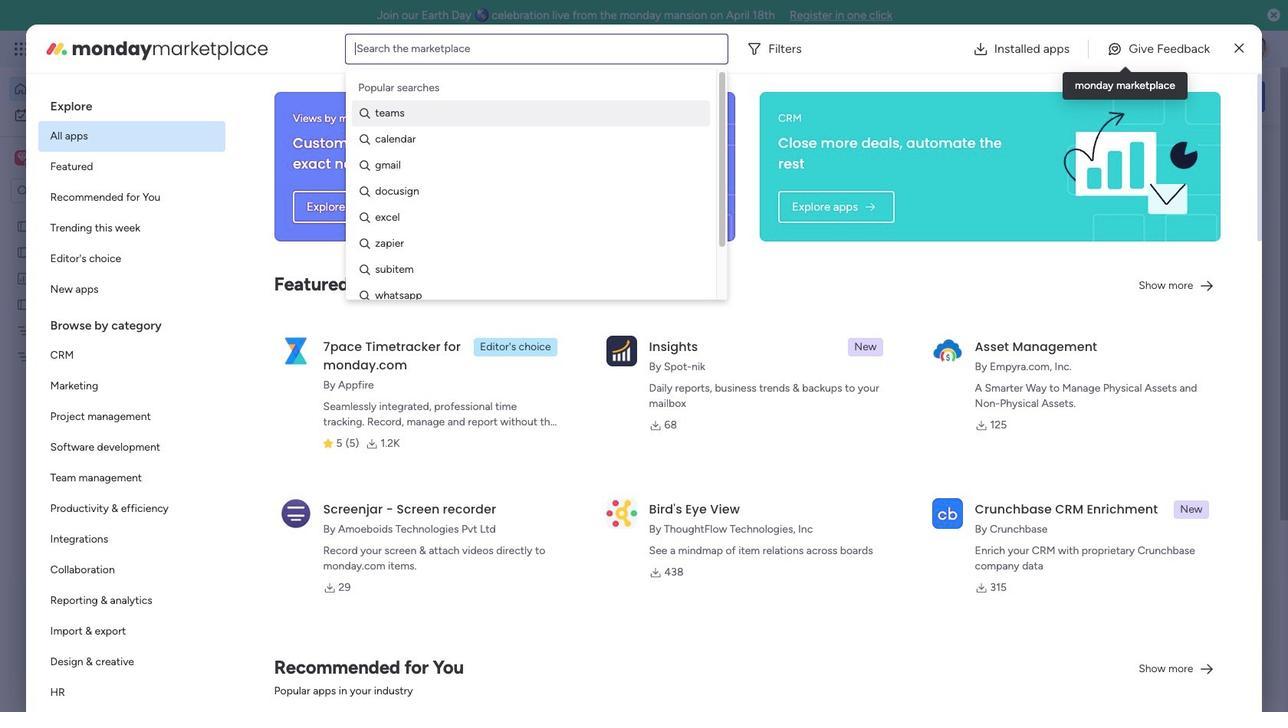 Task type: describe. For each thing, give the bounding box(es) containing it.
1 vertical spatial dapulse x slim image
[[1242, 142, 1261, 160]]

templates image image
[[1049, 339, 1251, 445]]

0 horizontal spatial monday marketplace image
[[44, 36, 69, 61]]

see plans image
[[254, 41, 268, 58]]

0 horizontal spatial public board image
[[16, 245, 31, 259]]

v2 bolt switch image
[[1167, 88, 1176, 105]]

help image
[[1188, 41, 1204, 57]]

1 horizontal spatial banner logo image
[[1052, 103, 1203, 231]]

1 public board image from the top
[[16, 219, 31, 233]]

Search in workspace field
[[32, 182, 128, 200]]

terry turtle image
[[273, 661, 304, 692]]

0 vertical spatial dapulse x slim image
[[1235, 39, 1244, 58]]

2 public board image from the top
[[16, 297, 31, 311]]

component image
[[507, 335, 521, 348]]

add to favorites image
[[455, 499, 470, 514]]

help center element
[[1035, 663, 1265, 712]]

public board image inside quick search results list box
[[256, 498, 273, 515]]

quick search results list box
[[237, 174, 998, 565]]

update feed image
[[1050, 41, 1065, 57]]



Task type: locate. For each thing, give the bounding box(es) containing it.
1 check circle image from the top
[[1058, 175, 1068, 186]]

getting started element
[[1035, 589, 1265, 651]]

notifications image
[[1016, 41, 1031, 57]]

workspace image
[[15, 150, 30, 166], [17, 150, 27, 166]]

terry turtle image
[[1245, 37, 1270, 61]]

1 vertical spatial public board image
[[16, 297, 31, 311]]

public dashboard image
[[16, 271, 31, 285]]

0 vertical spatial check circle image
[[1058, 175, 1068, 186]]

monday marketplace image right select product icon
[[44, 36, 69, 61]]

heading
[[38, 86, 225, 121], [38, 305, 225, 340]]

app logo image
[[280, 336, 311, 366], [606, 336, 637, 366], [932, 336, 963, 366], [280, 498, 311, 529], [606, 498, 637, 529], [932, 498, 963, 529]]

1 workspace image from the left
[[15, 150, 30, 166]]

0 vertical spatial heading
[[38, 86, 225, 121]]

public board image
[[16, 245, 31, 259], [256, 498, 273, 515]]

1 vertical spatial public board image
[[256, 498, 273, 515]]

public board image
[[16, 219, 31, 233], [16, 297, 31, 311]]

2 workspace image from the left
[[17, 150, 27, 166]]

banner logo image
[[518, 92, 717, 242], [1052, 103, 1203, 231]]

monday marketplace image left search everything image
[[1117, 41, 1132, 57]]

2 check circle image from the top
[[1058, 194, 1068, 206]]

0 vertical spatial public board image
[[16, 219, 31, 233]]

option
[[9, 77, 186, 101], [9, 103, 186, 127], [38, 121, 225, 152], [38, 152, 225, 182], [38, 182, 225, 213], [0, 212, 196, 215], [38, 213, 225, 244], [38, 244, 225, 274], [38, 274, 225, 305], [38, 340, 225, 371], [38, 371, 225, 402], [38, 402, 225, 432], [38, 432, 225, 463], [38, 463, 225, 494], [38, 494, 225, 524], [38, 524, 225, 555], [38, 555, 225, 586], [38, 586, 225, 616], [38, 616, 225, 647], [38, 647, 225, 678], [38, 678, 225, 708]]

dapulse x slim image
[[1235, 39, 1244, 58], [1242, 142, 1261, 160]]

workspace selection element
[[15, 149, 128, 169]]

check circle image
[[1058, 175, 1068, 186], [1058, 194, 1068, 206]]

1 horizontal spatial public board image
[[256, 498, 273, 515]]

search everything image
[[1155, 41, 1170, 57]]

0 vertical spatial public board image
[[16, 245, 31, 259]]

2 heading from the top
[[38, 305, 225, 340]]

select product image
[[14, 41, 29, 57]]

public board image down the public dashboard image
[[16, 297, 31, 311]]

public board image up the public dashboard image
[[16, 219, 31, 233]]

circle o image
[[1058, 233, 1068, 245]]

1 heading from the top
[[38, 86, 225, 121]]

list box
[[38, 86, 225, 712], [0, 210, 196, 576]]

2 image
[[1061, 31, 1075, 49]]

0 horizontal spatial banner logo image
[[518, 92, 717, 242]]

monday marketplace image
[[44, 36, 69, 61], [1117, 41, 1132, 57]]

1 vertical spatial heading
[[38, 305, 225, 340]]

1 vertical spatial check circle image
[[1058, 194, 1068, 206]]

1 horizontal spatial monday marketplace image
[[1117, 41, 1132, 57]]

v2 user feedback image
[[1048, 88, 1059, 105]]



Task type: vqa. For each thing, say whether or not it's contained in the screenshot.
the rightmost Add to favorites icon
no



